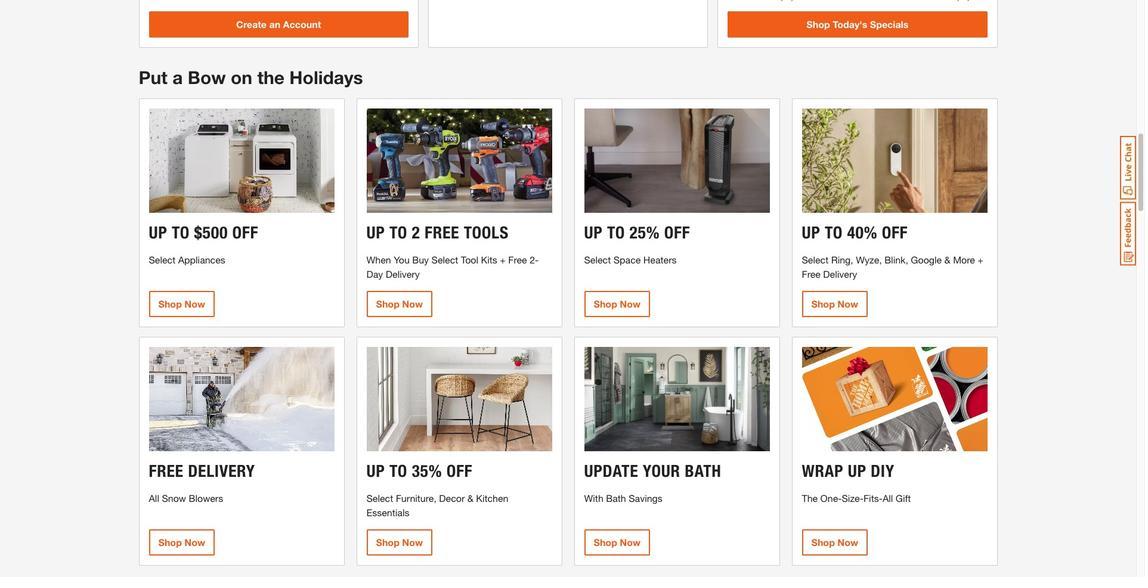 Task type: vqa. For each thing, say whether or not it's contained in the screenshot.
Now for WRAP UP DIY
yes



Task type: describe. For each thing, give the bounding box(es) containing it.
shop for update your bath
[[594, 537, 617, 548]]

kits
[[481, 254, 497, 265]]

an
[[269, 18, 280, 30]]

savings
[[629, 493, 662, 504]]

delivery inside when you buy select tool kits + free 2- day delivery
[[386, 268, 420, 280]]

to for 40%
[[825, 223, 843, 243]]

shop for up to 25% off
[[594, 298, 617, 310]]

shop now link for up to 35% off
[[366, 530, 432, 556]]

live chat image
[[1120, 136, 1136, 200]]

wrap up diy
[[802, 461, 895, 481]]

now for free delivery
[[185, 537, 205, 548]]

select for up to 35% off
[[366, 493, 393, 504]]

off for up to 25% off
[[664, 223, 690, 243]]

the one-size-fits-all gift
[[802, 493, 911, 504]]

now for up to $500 off
[[185, 298, 205, 310]]

shop for up to 35% off
[[376, 537, 400, 548]]

select furniture, decor & kitchen essentials
[[366, 493, 508, 518]]

2
[[412, 223, 420, 243]]

wrap
[[802, 461, 843, 481]]

image for wrap up diy image
[[802, 347, 987, 451]]

now for up to 2 free tools
[[402, 298, 423, 310]]

shop now for up to 2 free tools
[[376, 298, 423, 310]]

kitchen
[[476, 493, 508, 504]]

shop now link for up to 40% off
[[802, 291, 868, 317]]

up for up to 2 free tools
[[366, 223, 385, 243]]

blink,
[[885, 254, 908, 265]]

bath
[[606, 493, 626, 504]]

2-
[[530, 254, 539, 265]]

holidays
[[289, 67, 363, 88]]

google
[[911, 254, 942, 265]]

shop now link for up to 25% off
[[584, 291, 650, 317]]

shop now link for update your bath
[[584, 530, 650, 556]]

size-
[[842, 493, 864, 504]]

shop now for up to $500 off
[[158, 298, 205, 310]]

up left diy
[[848, 461, 866, 481]]

image for up to 35% off image
[[366, 347, 552, 451]]

delivery
[[188, 461, 255, 481]]

when
[[366, 254, 391, 265]]

shop for free delivery
[[158, 537, 182, 548]]

heaters
[[643, 254, 677, 265]]

free inside when you buy select tool kits + free 2- day delivery
[[508, 254, 527, 265]]

create an account button
[[149, 11, 408, 37]]

off for up to 35% off
[[447, 461, 473, 481]]

to for 2
[[389, 223, 407, 243]]

now for up to 25% off
[[620, 298, 641, 310]]

shop now for up to 40% off
[[811, 298, 858, 310]]

$500
[[194, 223, 228, 243]]

0 horizontal spatial free
[[149, 461, 184, 481]]

appliances
[[178, 254, 225, 265]]

put a bow on the holidays
[[139, 67, 363, 88]]

bath
[[685, 461, 721, 481]]

1 all from the left
[[149, 493, 159, 504]]

shop for wrap up diy
[[811, 537, 835, 548]]

with
[[584, 493, 603, 504]]

up for up to $500 off
[[149, 223, 167, 243]]

decor
[[439, 493, 465, 504]]

when you buy select tool kits + free 2- day delivery
[[366, 254, 539, 280]]

tools
[[464, 223, 509, 243]]

the
[[257, 67, 284, 88]]

put
[[139, 67, 168, 88]]

more
[[953, 254, 975, 265]]

shop now for wrap up diy
[[811, 537, 858, 548]]

shop for up to $500 off
[[158, 298, 182, 310]]

up to 35% off
[[366, 461, 473, 481]]

1 horizontal spatial free
[[425, 223, 459, 243]]

image for up to 2 free tools image
[[366, 109, 552, 213]]

tool
[[461, 254, 478, 265]]

select space heaters
[[584, 254, 677, 265]]

shop now for update your bath
[[594, 537, 641, 548]]

space
[[614, 254, 641, 265]]

image for up to 40% off image
[[802, 109, 987, 213]]

furniture,
[[396, 493, 436, 504]]

up to 2 free tools
[[366, 223, 509, 243]]

fits-
[[864, 493, 883, 504]]

free delivery
[[149, 461, 255, 481]]

account
[[283, 18, 321, 30]]



Task type: locate. For each thing, give the bounding box(es) containing it.
up left 40%
[[802, 223, 820, 243]]

one-
[[820, 493, 842, 504]]

& inside select furniture, decor & kitchen essentials
[[467, 493, 473, 504]]

shop for up to 2 free tools
[[376, 298, 400, 310]]

now down size-
[[838, 537, 858, 548]]

shop down bath
[[594, 537, 617, 548]]

select inside select ring, wyze, blink, google & more + free delivery
[[802, 254, 829, 265]]

now down appliances
[[185, 298, 205, 310]]

off right the $500
[[232, 223, 258, 243]]

shop now down "day"
[[376, 298, 423, 310]]

off for up to 40% off
[[882, 223, 908, 243]]

to
[[172, 223, 190, 243], [389, 223, 407, 243], [607, 223, 625, 243], [825, 223, 843, 243], [389, 461, 407, 481]]

shop now link down space
[[584, 291, 650, 317]]

+ right more
[[978, 254, 983, 265]]

you
[[394, 254, 410, 265]]

all
[[149, 493, 159, 504], [883, 493, 893, 504]]

to for 25%
[[607, 223, 625, 243]]

select appliances
[[149, 254, 225, 265]]

to left 35%
[[389, 461, 407, 481]]

shop down one-
[[811, 537, 835, 548]]

now for up to 35% off
[[402, 537, 423, 548]]

+
[[500, 254, 506, 265], [978, 254, 983, 265]]

diy
[[871, 461, 895, 481]]

essentials
[[366, 507, 409, 518]]

up
[[149, 223, 167, 243], [366, 223, 385, 243], [584, 223, 603, 243], [802, 223, 820, 243], [366, 461, 385, 481], [848, 461, 866, 481]]

shop now link down bath
[[584, 530, 650, 556]]

to up 'select appliances'
[[172, 223, 190, 243]]

update your bath
[[584, 461, 721, 481]]

shop now down all snow blowers
[[158, 537, 205, 548]]

+ inside select ring, wyze, blink, google & more + free delivery
[[978, 254, 983, 265]]

select up 'essentials'
[[366, 493, 393, 504]]

1 vertical spatial &
[[467, 493, 473, 504]]

shop now link for up to 2 free tools
[[366, 291, 432, 317]]

image for free delivery image
[[149, 347, 334, 451]]

shop now link down "day"
[[366, 291, 432, 317]]

off
[[232, 223, 258, 243], [664, 223, 690, 243], [882, 223, 908, 243], [447, 461, 473, 481]]

shop now for up to 25% off
[[594, 298, 641, 310]]

now down 'essentials'
[[402, 537, 423, 548]]

2 delivery from the left
[[823, 268, 857, 280]]

1 vertical spatial free
[[802, 268, 821, 280]]

free
[[425, 223, 459, 243], [149, 461, 184, 481]]

up up select space heaters
[[584, 223, 603, 243]]

2 all from the left
[[883, 493, 893, 504]]

select left appliances
[[149, 254, 175, 265]]

2 + from the left
[[978, 254, 983, 265]]

all left gift
[[883, 493, 893, 504]]

now down ring,
[[838, 298, 858, 310]]

off for up to $500 off
[[232, 223, 258, 243]]

select for up to $500 off
[[149, 254, 175, 265]]

up to $500 off
[[149, 223, 258, 243]]

shop down 'select appliances'
[[158, 298, 182, 310]]

with bath savings
[[584, 493, 662, 504]]

0 vertical spatial &
[[944, 254, 950, 265]]

now
[[185, 298, 205, 310], [402, 298, 423, 310], [620, 298, 641, 310], [838, 298, 858, 310], [185, 537, 205, 548], [402, 537, 423, 548], [620, 537, 641, 548], [838, 537, 858, 548]]

all snow blowers
[[149, 493, 223, 504]]

& inside select ring, wyze, blink, google & more + free delivery
[[944, 254, 950, 265]]

up up 'essentials'
[[366, 461, 385, 481]]

shop
[[158, 298, 182, 310], [376, 298, 400, 310], [594, 298, 617, 310], [811, 298, 835, 310], [158, 537, 182, 548], [376, 537, 400, 548], [594, 537, 617, 548], [811, 537, 835, 548]]

select left ring,
[[802, 254, 829, 265]]

shop now for up to 35% off
[[376, 537, 423, 548]]

shop now down 'select appliances'
[[158, 298, 205, 310]]

free
[[508, 254, 527, 265], [802, 268, 821, 280]]

& right decor
[[467, 493, 473, 504]]

up for up to 40% off
[[802, 223, 820, 243]]

up up when
[[366, 223, 385, 243]]

now down select space heaters
[[620, 298, 641, 310]]

1 horizontal spatial free
[[802, 268, 821, 280]]

1 + from the left
[[500, 254, 506, 265]]

1 horizontal spatial delivery
[[823, 268, 857, 280]]

off up "blink,"
[[882, 223, 908, 243]]

35%
[[412, 461, 442, 481]]

0 horizontal spatial &
[[467, 493, 473, 504]]

feedback link image
[[1120, 202, 1136, 266]]

0 horizontal spatial delivery
[[386, 268, 420, 280]]

select inside select furniture, decor & kitchen essentials
[[366, 493, 393, 504]]

delivery down ring,
[[823, 268, 857, 280]]

select ring, wyze, blink, google & more + free delivery
[[802, 254, 983, 280]]

image for up to $500 off image
[[149, 109, 334, 213]]

shop for up to 40% off
[[811, 298, 835, 310]]

up to 25% off
[[584, 223, 690, 243]]

shop today's specials link
[[728, 11, 987, 37]]

now for wrap up diy
[[838, 537, 858, 548]]

now down with bath savings
[[620, 537, 641, 548]]

+ right kits
[[500, 254, 506, 265]]

now for up to 40% off
[[838, 298, 858, 310]]

select inside when you buy select tool kits + free 2- day delivery
[[432, 254, 458, 265]]

to up ring,
[[825, 223, 843, 243]]

shop down space
[[594, 298, 617, 310]]

delivery
[[386, 268, 420, 280], [823, 268, 857, 280]]

select for up to 40% off
[[802, 254, 829, 265]]

up to 40% off
[[802, 223, 908, 243]]

to left "2"
[[389, 223, 407, 243]]

to left 25%
[[607, 223, 625, 243]]

off up "heaters"
[[664, 223, 690, 243]]

a
[[172, 67, 183, 88]]

bow
[[188, 67, 226, 88]]

buy
[[412, 254, 429, 265]]

free inside select ring, wyze, blink, google & more + free delivery
[[802, 268, 821, 280]]

select left space
[[584, 254, 611, 265]]

gift
[[896, 493, 911, 504]]

shop now link for wrap up diy
[[802, 530, 868, 556]]

to for $500
[[172, 223, 190, 243]]

+ inside when you buy select tool kits + free 2- day delivery
[[500, 254, 506, 265]]

create an account
[[236, 18, 321, 30]]

shop now link for up to $500 off
[[149, 291, 215, 317]]

up for up to 25% off
[[584, 223, 603, 243]]

snow
[[162, 493, 186, 504]]

shop now down one-
[[811, 537, 858, 548]]

shop now link down 'essentials'
[[366, 530, 432, 556]]

0 vertical spatial free
[[425, 223, 459, 243]]

shop down ring,
[[811, 298, 835, 310]]

shop now down bath
[[594, 537, 641, 548]]

shop today's specials
[[807, 18, 909, 30]]

all left snow
[[149, 493, 159, 504]]

day
[[366, 268, 383, 280]]

0 vertical spatial free
[[508, 254, 527, 265]]

wyze,
[[856, 254, 882, 265]]

shop now link for free delivery
[[149, 530, 215, 556]]

1 delivery from the left
[[386, 268, 420, 280]]

create
[[236, 18, 267, 30]]

shop now down space
[[594, 298, 641, 310]]

1 horizontal spatial all
[[883, 493, 893, 504]]

ring,
[[831, 254, 853, 265]]

off up decor
[[447, 461, 473, 481]]

shop now link
[[149, 291, 215, 317], [366, 291, 432, 317], [584, 291, 650, 317], [802, 291, 868, 317], [149, 530, 215, 556], [366, 530, 432, 556], [584, 530, 650, 556], [802, 530, 868, 556]]

update
[[584, 461, 638, 481]]

free up snow
[[149, 461, 184, 481]]

up up 'select appliances'
[[149, 223, 167, 243]]

now for update your bath
[[620, 537, 641, 548]]

image for update your bath image
[[584, 347, 770, 451]]

up for up to 35% off
[[366, 461, 385, 481]]

delivery down you
[[386, 268, 420, 280]]

25%
[[629, 223, 660, 243]]

1 horizontal spatial &
[[944, 254, 950, 265]]

1 vertical spatial free
[[149, 461, 184, 481]]

on
[[231, 67, 252, 88]]

now down buy at the top left of the page
[[402, 298, 423, 310]]

shop now link down ring,
[[802, 291, 868, 317]]

now down all snow blowers
[[185, 537, 205, 548]]

select for up to 25% off
[[584, 254, 611, 265]]

select
[[149, 254, 175, 265], [432, 254, 458, 265], [584, 254, 611, 265], [802, 254, 829, 265], [366, 493, 393, 504]]

shop down 'essentials'
[[376, 537, 400, 548]]

delivery inside select ring, wyze, blink, google & more + free delivery
[[823, 268, 857, 280]]

shop down "day"
[[376, 298, 400, 310]]

shop now link down one-
[[802, 530, 868, 556]]

to for 35%
[[389, 461, 407, 481]]

shop now for free delivery
[[158, 537, 205, 548]]

0 horizontal spatial +
[[500, 254, 506, 265]]

shop down snow
[[158, 537, 182, 548]]

0 horizontal spatial all
[[149, 493, 159, 504]]

1 horizontal spatial +
[[978, 254, 983, 265]]

&
[[944, 254, 950, 265], [467, 493, 473, 504]]

blowers
[[189, 493, 223, 504]]

shop now down ring,
[[811, 298, 858, 310]]

image for up to 25% off image
[[584, 109, 770, 213]]

0 horizontal spatial free
[[508, 254, 527, 265]]

the
[[802, 493, 818, 504]]

shop now
[[158, 298, 205, 310], [376, 298, 423, 310], [594, 298, 641, 310], [811, 298, 858, 310], [158, 537, 205, 548], [376, 537, 423, 548], [594, 537, 641, 548], [811, 537, 858, 548]]

& left more
[[944, 254, 950, 265]]

select right buy at the top left of the page
[[432, 254, 458, 265]]

shop now link down 'select appliances'
[[149, 291, 215, 317]]

40%
[[847, 223, 877, 243]]

your
[[643, 461, 680, 481]]

free right "2"
[[425, 223, 459, 243]]

shop now down 'essentials'
[[376, 537, 423, 548]]

shop now link down all snow blowers
[[149, 530, 215, 556]]



